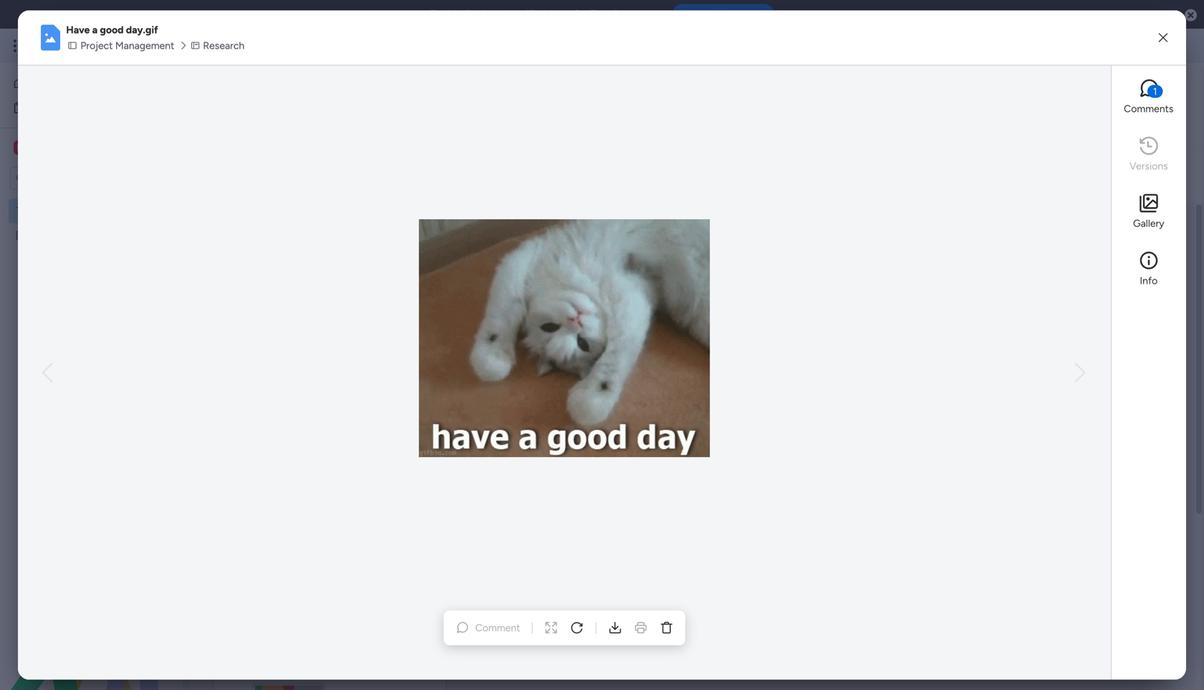 Task type: locate. For each thing, give the bounding box(es) containing it.
workspace image
[[14, 140, 28, 156]]

m
[[17, 142, 25, 154]]

enable now! button
[[673, 4, 774, 25]]

good
[[100, 24, 124, 36]]

desktop
[[465, 8, 505, 21]]

project management button
[[66, 38, 179, 53]]

Search for files search field
[[234, 267, 364, 290]]

enable now!
[[696, 8, 751, 20]]

2 enable from the left
[[696, 8, 726, 20]]

this
[[590, 8, 609, 21]]

lottie animation element
[[0, 546, 183, 690]]

invite / 2
[[1108, 80, 1148, 92]]

management
[[145, 38, 223, 54]]

a
[[92, 24, 98, 36]]

notifications
[[508, 8, 570, 21]]

option
[[0, 198, 183, 201]]

computer
[[612, 8, 661, 21]]

list box
[[0, 196, 183, 441]]

0 horizontal spatial enable
[[430, 8, 462, 21]]

have a good day.gif
[[66, 24, 158, 36]]

public board image
[[15, 229, 29, 242]]

enable left desktop
[[430, 8, 462, 21]]

1
[[1153, 85, 1157, 97]]

enable for enable now!
[[696, 8, 726, 20]]

monday
[[64, 38, 113, 54]]

enable
[[430, 8, 462, 21], [696, 8, 726, 20]]

dapulse close image
[[1185, 8, 1197, 23]]

enable left now!
[[696, 8, 726, 20]]

1 horizontal spatial enable
[[696, 8, 726, 20]]

work
[[116, 38, 142, 54]]

project
[[80, 39, 113, 52]]

enable desktop notifications on this computer
[[430, 8, 661, 21]]

enable inside enable now! button
[[696, 8, 726, 20]]

/
[[1136, 80, 1140, 92]]

1 enable from the left
[[430, 8, 462, 21]]

main content
[[190, 203, 1204, 690]]

project management
[[80, 39, 174, 52]]

1 comments
[[1124, 85, 1174, 115]]

gallery
[[1133, 217, 1165, 229]]

monday work management
[[64, 38, 223, 54]]

m button
[[10, 135, 140, 160]]



Task type: describe. For each thing, give the bounding box(es) containing it.
gallery button
[[1120, 189, 1178, 235]]

see plans image
[[238, 38, 251, 54]]

comments
[[1124, 102, 1174, 115]]

on
[[573, 8, 587, 21]]

management
[[115, 39, 174, 52]]

info button
[[1120, 246, 1178, 292]]

research button
[[189, 38, 249, 53]]

research
[[203, 39, 245, 52]]

terry turtle image
[[1164, 34, 1187, 57]]

lottie animation image
[[0, 546, 183, 690]]

now!
[[728, 8, 751, 20]]

day.gif
[[126, 24, 158, 36]]

invite
[[1108, 80, 1133, 92]]

enable for enable desktop notifications on this computer
[[430, 8, 462, 21]]

info
[[1140, 275, 1158, 287]]

2
[[1142, 80, 1148, 92]]

invite / 2 button
[[1082, 75, 1154, 97]]

have
[[66, 24, 90, 36]]

select product image
[[13, 39, 27, 53]]



Task type: vqa. For each thing, say whether or not it's contained in the screenshot.
Invite
yes



